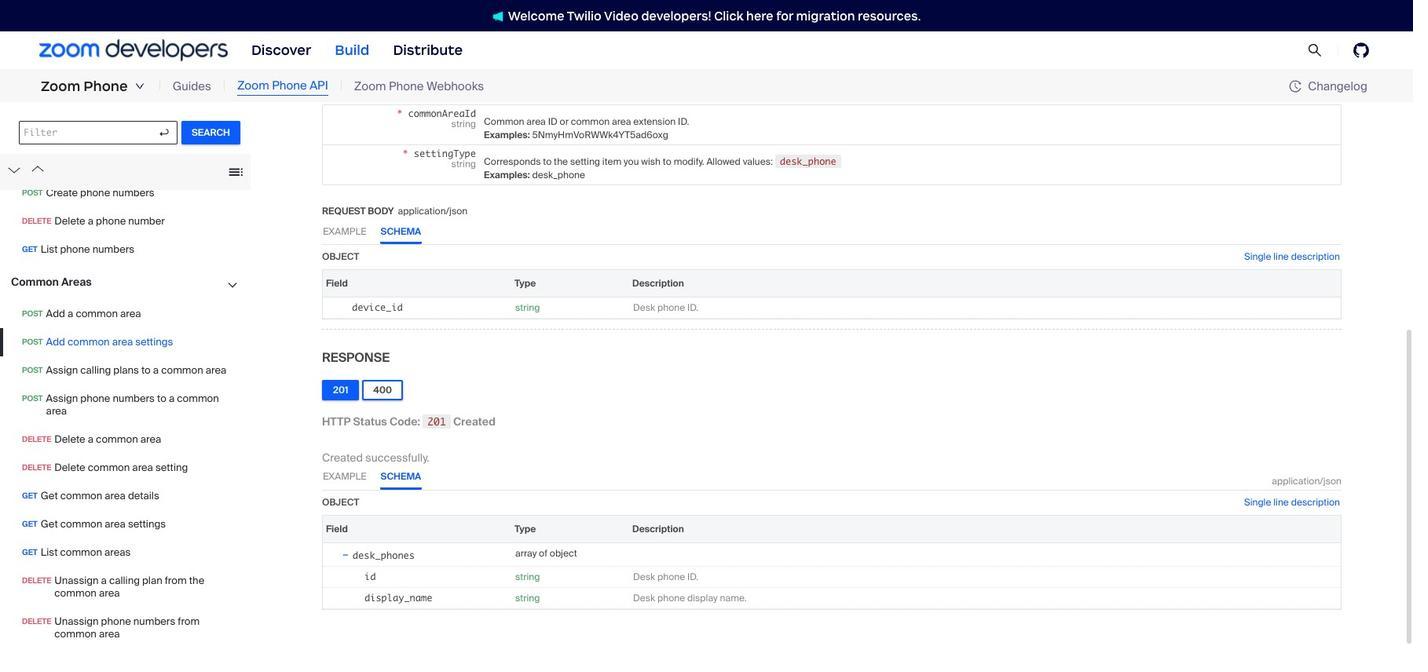 Task type: describe. For each thing, give the bounding box(es) containing it.
welcome twilio video developers! click here for migration resources.
[[508, 8, 921, 23]]

id
[[365, 571, 376, 583]]

here
[[746, 8, 774, 23]]

twilio
[[567, 8, 602, 23]]

code:
[[390, 415, 420, 429]]

description for response
[[1291, 496, 1340, 509]]

webhooks
[[427, 78, 484, 94]]

application/json
[[398, 205, 468, 217]]

zoom for zoom phone webhooks
[[354, 78, 386, 94]]

-
[[342, 547, 349, 562]]

changelog link
[[1289, 78, 1368, 94]]

zoom phone api
[[237, 78, 328, 94]]

zoom phone
[[41, 78, 128, 95]]

phone for zoom phone webhooks
[[389, 78, 424, 94]]

welcome
[[508, 8, 565, 23]]

path
[[322, 88, 346, 100]]

201 inside http status code: 201 created
[[428, 415, 446, 428]]

for
[[776, 8, 793, 23]]

400
[[373, 384, 392, 396]]

zoom for zoom phone api
[[237, 78, 269, 94]]

guides link
[[173, 78, 211, 95]]

changelog
[[1308, 78, 1368, 94]]

device_id
[[352, 301, 403, 313]]

history image
[[1289, 80, 1308, 93]]

api
[[310, 78, 328, 94]]

array
[[515, 547, 537, 560]]

guides
[[173, 78, 211, 94]]

down image
[[135, 82, 144, 91]]

object for response
[[322, 496, 359, 509]]

201 inside 201 'button'
[[333, 384, 348, 396]]

click
[[714, 8, 744, 23]]

array of object
[[515, 547, 577, 560]]

video
[[604, 8, 639, 23]]

single for response
[[1244, 496, 1271, 509]]

1 vertical spatial created
[[322, 451, 363, 465]]

request for request body application/json
[[322, 205, 366, 217]]

string for string
[[515, 592, 540, 605]]

desk_phones
[[353, 550, 415, 561]]

0 vertical spatial created
[[453, 415, 496, 429]]

request body application/json
[[322, 205, 468, 217]]

display_name
[[365, 592, 432, 604]]

description for request
[[1291, 250, 1340, 263]]

phone for zoom phone
[[83, 78, 128, 95]]

zoom for zoom phone
[[41, 78, 80, 95]]



Task type: locate. For each thing, give the bounding box(es) containing it.
line for request
[[1274, 250, 1289, 263]]

body
[[368, 205, 394, 217]]

line for response
[[1274, 496, 1289, 509]]

field up the -
[[326, 523, 348, 536]]

0 horizontal spatial zoom
[[41, 78, 80, 95]]

notification image
[[492, 11, 503, 22]]

2 request from the top
[[322, 205, 366, 217]]

http
[[322, 415, 351, 429]]

request
[[322, 44, 380, 60], [322, 205, 366, 217]]

object up device_id
[[322, 250, 359, 263]]

single for request
[[1244, 250, 1271, 263]]

http status code: 201 created
[[322, 415, 496, 429]]

string for type
[[515, 301, 540, 314]]

2 type from the top
[[515, 523, 536, 536]]

1 vertical spatial 201
[[428, 415, 446, 428]]

1 horizontal spatial 201
[[428, 415, 446, 428]]

2 single line description from the top
[[1244, 496, 1340, 509]]

1 horizontal spatial created
[[453, 415, 496, 429]]

0 vertical spatial description
[[1291, 250, 1340, 263]]

description
[[1291, 250, 1340, 263], [1291, 496, 1340, 509]]

1 phone from the left
[[83, 78, 128, 95]]

developers!
[[641, 8, 711, 23]]

resources.
[[858, 8, 921, 23]]

2 vertical spatial string
[[515, 592, 540, 605]]

object
[[322, 250, 359, 263], [322, 496, 359, 509], [550, 547, 577, 560]]

line
[[1274, 250, 1289, 263], [1274, 496, 1289, 509]]

1 zoom from the left
[[41, 78, 80, 95]]

welcome twilio video developers! click here for migration resources. link
[[477, 7, 937, 24]]

1 field from the top
[[326, 277, 348, 290]]

0 vertical spatial 201
[[333, 384, 348, 396]]

2 single from the top
[[1244, 496, 1271, 509]]

field
[[326, 277, 348, 290], [326, 523, 348, 536]]

1 vertical spatial description
[[1291, 496, 1340, 509]]

created right code:
[[453, 415, 496, 429]]

2 horizontal spatial zoom
[[354, 78, 386, 94]]

history image
[[1289, 80, 1302, 93]]

parameters
[[348, 88, 411, 100]]

1 single line description from the top
[[1244, 250, 1340, 263]]

0 vertical spatial single
[[1244, 250, 1271, 263]]

2 phone from the left
[[272, 78, 307, 94]]

created successfully.
[[322, 451, 429, 465]]

zoom phone webhooks link
[[354, 78, 484, 95]]

0 horizontal spatial phone
[[83, 78, 128, 95]]

phone
[[83, 78, 128, 95], [272, 78, 307, 94], [389, 78, 424, 94]]

1 vertical spatial single
[[1244, 496, 1271, 509]]

2 vertical spatial object
[[550, 547, 577, 560]]

1 single from the top
[[1244, 250, 1271, 263]]

1 vertical spatial string
[[515, 571, 540, 583]]

2 description from the top
[[1291, 496, 1340, 509]]

1 horizontal spatial zoom
[[237, 78, 269, 94]]

created
[[453, 415, 496, 429], [322, 451, 363, 465]]

201 button
[[322, 380, 359, 400]]

request up path parameters
[[322, 44, 380, 60]]

0 vertical spatial field
[[326, 277, 348, 290]]

0 vertical spatial single line description
[[1244, 250, 1340, 263]]

2 string from the top
[[515, 571, 540, 583]]

string
[[515, 301, 540, 314], [515, 571, 540, 583], [515, 592, 540, 605]]

of
[[539, 547, 548, 560]]

path parameters
[[322, 88, 411, 100]]

0 vertical spatial line
[[1274, 250, 1289, 263]]

0 horizontal spatial 201
[[333, 384, 348, 396]]

object right of
[[550, 547, 577, 560]]

single line description for request
[[1244, 250, 1340, 263]]

1 vertical spatial field
[[326, 523, 348, 536]]

1 line from the top
[[1274, 250, 1289, 263]]

single line description
[[1244, 250, 1340, 263], [1244, 496, 1340, 509]]

3 phone from the left
[[389, 78, 424, 94]]

1 description from the top
[[1291, 250, 1340, 263]]

type for response
[[515, 523, 536, 536]]

201
[[333, 384, 348, 396], [428, 415, 446, 428]]

0 vertical spatial string
[[515, 301, 540, 314]]

field up response on the bottom left of page
[[326, 277, 348, 290]]

type
[[515, 277, 536, 290], [515, 523, 536, 536]]

status
[[353, 415, 387, 429]]

phone left webhooks
[[389, 78, 424, 94]]

field for response
[[326, 523, 348, 536]]

400 button
[[362, 380, 403, 400]]

3 zoom from the left
[[354, 78, 386, 94]]

0 vertical spatial object
[[322, 250, 359, 263]]

zoom phone api link
[[237, 77, 328, 96]]

201 up http
[[333, 384, 348, 396]]

phone left 'api'
[[272, 78, 307, 94]]

migration
[[796, 8, 855, 23]]

1 string from the top
[[515, 301, 540, 314]]

zoom phone webhooks
[[354, 78, 484, 94]]

1 vertical spatial request
[[322, 205, 366, 217]]

request for request
[[322, 44, 380, 60]]

type for request
[[515, 277, 536, 290]]

zoom developer logo image
[[39, 40, 228, 61]]

1 horizontal spatial phone
[[272, 78, 307, 94]]

successfully.
[[366, 451, 429, 465]]

object up the -
[[322, 496, 359, 509]]

single
[[1244, 250, 1271, 263], [1244, 496, 1271, 509]]

1 type from the top
[[515, 277, 536, 290]]

2 line from the top
[[1274, 496, 1289, 509]]

search image
[[1308, 43, 1322, 57], [1308, 43, 1322, 57]]

response
[[322, 349, 390, 366]]

0 horizontal spatial created
[[322, 451, 363, 465]]

- desk_phones
[[342, 547, 415, 562]]

zoom
[[41, 78, 80, 95], [237, 78, 269, 94], [354, 78, 386, 94]]

1 request from the top
[[322, 44, 380, 60]]

phone for zoom phone api
[[272, 78, 307, 94]]

1 vertical spatial type
[[515, 523, 536, 536]]

0 vertical spatial type
[[515, 277, 536, 290]]

object for request
[[322, 250, 359, 263]]

created down http
[[322, 451, 363, 465]]

field for request
[[326, 277, 348, 290]]

2 field from the top
[[326, 523, 348, 536]]

2 zoom from the left
[[237, 78, 269, 94]]

notification image
[[492, 11, 508, 22]]

1 vertical spatial object
[[322, 496, 359, 509]]

1 vertical spatial single line description
[[1244, 496, 1340, 509]]

request left body
[[322, 205, 366, 217]]

0 vertical spatial request
[[322, 44, 380, 60]]

phone left "down" "image"
[[83, 78, 128, 95]]

github image
[[1354, 42, 1369, 58], [1354, 42, 1369, 58]]

2 horizontal spatial phone
[[389, 78, 424, 94]]

201 right code:
[[428, 415, 446, 428]]

single line description for response
[[1244, 496, 1340, 509]]

1 vertical spatial line
[[1274, 496, 1289, 509]]

3 string from the top
[[515, 592, 540, 605]]



